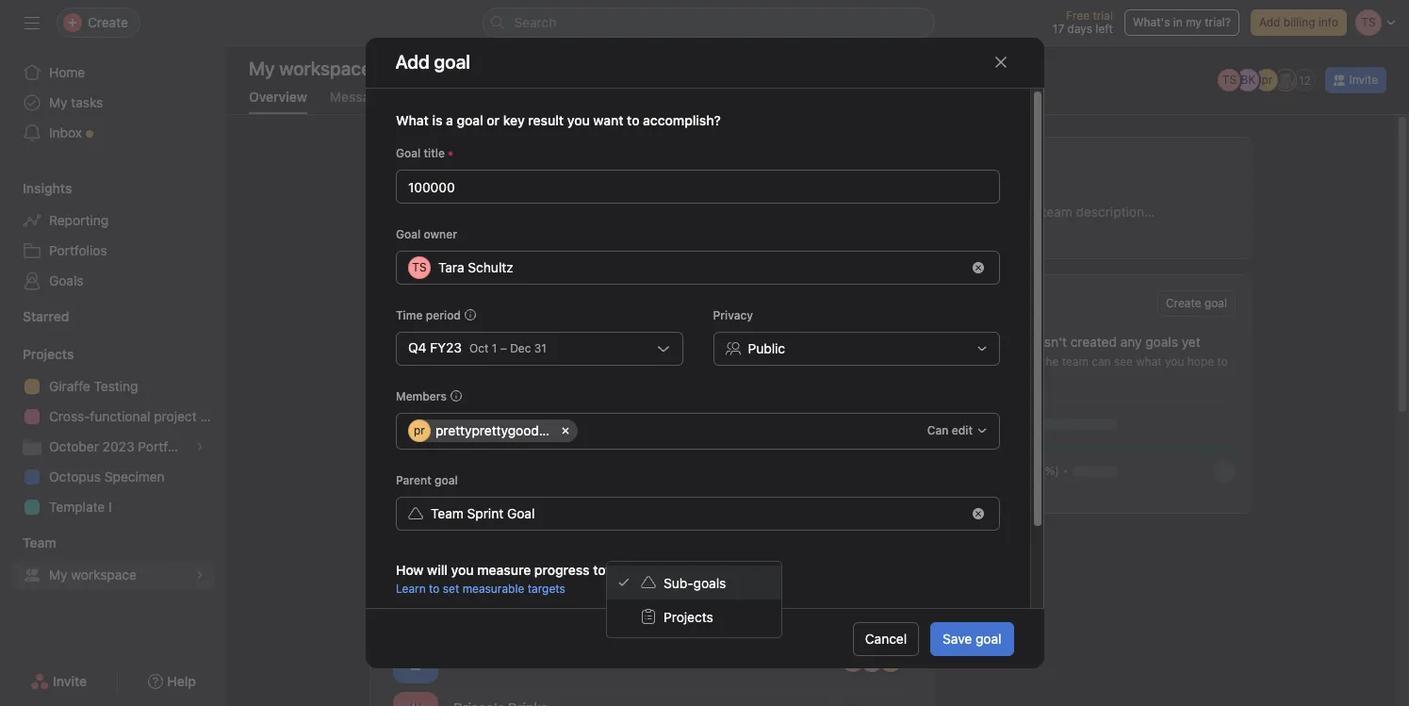 Task type: vqa. For each thing, say whether or not it's contained in the screenshot.
the Cross-functional project plan link to the right
no



Task type: locate. For each thing, give the bounding box(es) containing it.
free
[[1066, 8, 1090, 23]]

is
[[432, 112, 442, 128]]

1 vertical spatial goal
[[395, 227, 420, 241]]

october 2023 portfolio
[[49, 438, 189, 454]]

0 vertical spatial my
[[49, 94, 67, 110]]

0 horizontal spatial bk
[[827, 595, 842, 609]]

team inside button
[[430, 505, 463, 521]]

1 horizontal spatial pr
[[885, 653, 896, 667]]

prettyprettygood77@gmail.com
[[435, 422, 628, 438]]

2 vertical spatial bk
[[865, 653, 879, 667]]

tasks
[[71, 94, 103, 110]]

0 vertical spatial team
[[430, 505, 463, 521]]

2 vertical spatial pr
[[885, 653, 896, 667]]

1 vertical spatial projects
[[386, 473, 455, 495]]

0 vertical spatial functional
[[90, 408, 150, 424]]

2 horizontal spatial you
[[1165, 354, 1184, 369]]

0 vertical spatial goals
[[1146, 334, 1178, 350]]

bk
[[1241, 73, 1256, 87], [827, 595, 842, 609], [865, 653, 879, 667]]

0 vertical spatial add
[[1259, 15, 1281, 29]]

0 horizontal spatial required image
[[445, 148, 456, 159]]

1 horizontal spatial project
[[561, 593, 605, 609]]

giraffe
[[49, 378, 90, 394]]

0 vertical spatial a
[[446, 112, 453, 128]]

goal right the parent
[[434, 473, 457, 487]]

0 horizontal spatial you
[[451, 562, 473, 578]]

my for my workspace
[[49, 567, 67, 583]]

1 horizontal spatial add
[[1259, 15, 1281, 29]]

parent
[[395, 473, 431, 487]]

projects
[[23, 346, 74, 362], [386, 473, 455, 495], [664, 609, 713, 625]]

(55%)
[[1026, 464, 1060, 478]]

you left want
[[567, 112, 589, 128]]

remove image
[[972, 508, 984, 519]]

0 horizontal spatial functional
[[90, 408, 150, 424]]

goal inside button
[[976, 630, 1002, 646]]

learn
[[395, 581, 425, 595]]

0 horizontal spatial a
[[446, 112, 453, 128]]

goal inside "button"
[[1205, 296, 1227, 310]]

team for team
[[23, 535, 56, 551]]

2 horizontal spatial projects
[[664, 609, 713, 625]]

goal
[[456, 112, 483, 128], [1205, 296, 1227, 310], [1000, 354, 1023, 369], [434, 473, 457, 487], [976, 630, 1002, 646]]

1 vertical spatial goals
[[694, 575, 726, 591]]

pr down members
[[413, 423, 425, 437]]

computer image
[[404, 649, 427, 672]]

what's in my trial? button
[[1125, 9, 1240, 36]]

how
[[395, 562, 423, 578]]

1 vertical spatial my
[[49, 567, 67, 583]]

goal right 'sprint'
[[507, 505, 534, 521]]

hasn't
[[1030, 334, 1067, 350]]

on track (55%) •
[[978, 464, 1069, 478]]

left
[[1096, 22, 1113, 36]]

1 vertical spatial to
[[429, 581, 439, 595]]

bk left co
[[827, 595, 842, 609]]

none text field inside prettyprettygood77@gmail.com row
[[580, 419, 594, 442]]

pr
[[1262, 73, 1273, 87], [413, 423, 425, 437], [885, 653, 896, 667]]

invite button
[[1326, 67, 1387, 93], [18, 665, 99, 699]]

bk left 'ja'
[[1241, 73, 1256, 87]]

0 horizontal spatial cross-functional project plan
[[49, 408, 226, 424]]

1 horizontal spatial invite button
[[1326, 67, 1387, 93]]

0 horizontal spatial goals
[[694, 575, 726, 591]]

0 horizontal spatial pr
[[413, 423, 425, 437]]

cross- down giraffe
[[49, 408, 90, 424]]

portfolios
[[49, 242, 107, 258]]

project down progress
[[561, 593, 605, 609]]

1 vertical spatial invite button
[[18, 665, 99, 699]]

my down team 'dropdown button'
[[49, 567, 67, 583]]

learn to set measurable targets link
[[395, 581, 565, 595]]

team right the
[[1062, 354, 1089, 369]]

0 vertical spatial team
[[996, 334, 1026, 350]]

cross- down measure
[[453, 593, 495, 609]]

octopus specimen link
[[11, 462, 215, 492]]

goals inside 'link'
[[694, 575, 726, 591]]

2 vertical spatial goal
[[507, 505, 534, 521]]

goal right create
[[1205, 296, 1227, 310]]

0 horizontal spatial to
[[429, 581, 439, 595]]

goal right the save
[[976, 630, 1002, 646]]

you right "what"
[[1165, 354, 1184, 369]]

project up portfolio
[[154, 408, 197, 424]]

2 vertical spatial you
[[451, 562, 473, 578]]

1 vertical spatial bk
[[827, 595, 842, 609]]

0 horizontal spatial projects
[[23, 346, 74, 362]]

add left billing
[[1259, 15, 1281, 29]]

a right 'is'
[[446, 112, 453, 128]]

1 vertical spatial functional
[[495, 593, 558, 609]]

1 vertical spatial you
[[1165, 354, 1184, 369]]

goals link
[[11, 266, 215, 296]]

sub-
[[664, 575, 694, 591]]

cross-functional project plan down progress
[[453, 593, 635, 609]]

2023
[[102, 438, 134, 454]]

key
[[503, 112, 524, 128]]

can edit
[[927, 423, 972, 437]]

result
[[528, 112, 563, 128]]

1 horizontal spatial plan
[[609, 593, 635, 609]]

portfolio
[[138, 438, 189, 454]]

functional inside projects element
[[90, 408, 150, 424]]

0 vertical spatial projects
[[23, 346, 74, 362]]

goal for parent goal
[[434, 473, 457, 487]]

0 horizontal spatial team
[[996, 334, 1026, 350]]

cross-functional project plan up october 2023 portfolio
[[49, 408, 226, 424]]

info
[[1319, 15, 1339, 29]]

a up achieve.
[[991, 354, 997, 369]]

1 vertical spatial cross-
[[453, 593, 495, 609]]

1 vertical spatial a
[[991, 354, 997, 369]]

search button
[[482, 8, 935, 38]]

a
[[446, 112, 453, 128], [991, 354, 997, 369]]

you inside this team hasn't created any goals yet add a goal so the team can see what you hope to achieve.
[[1165, 354, 1184, 369]]

1 vertical spatial cross-functional project plan
[[453, 593, 635, 609]]

projects inside dropdown button
[[23, 346, 74, 362]]

Enter goal name text field
[[395, 169, 1000, 203]]

public
[[748, 340, 785, 356]]

1 horizontal spatial cross-
[[453, 593, 495, 609]]

plan inside cross-functional project plan link
[[200, 408, 226, 424]]

2 vertical spatial projects
[[664, 609, 713, 625]]

prettyprettygood77@gmail.com row
[[408, 419, 919, 447]]

my inside my tasks link
[[49, 94, 67, 110]]

1 horizontal spatial projects
[[386, 473, 455, 495]]

1 vertical spatial team
[[23, 535, 56, 551]]

projects up team sprint goal
[[386, 473, 455, 495]]

goals up "what"
[[1146, 334, 1178, 350]]

goals inside this team hasn't created any goals yet add a goal so the team can see what you hope to achieve.
[[1146, 334, 1178, 350]]

my inside my workspace "link"
[[49, 567, 67, 583]]

team up so
[[996, 334, 1026, 350]]

co
[[866, 595, 879, 609]]

1 horizontal spatial team
[[430, 505, 463, 521]]

create goal button
[[1158, 290, 1236, 317]]

2 my from the top
[[49, 567, 67, 583]]

0 vertical spatial plan
[[200, 408, 226, 424]]

you up set
[[451, 562, 473, 578]]

sub-goals link
[[607, 566, 782, 600]]

teams element
[[0, 526, 226, 594]]

team down template
[[23, 535, 56, 551]]

0 vertical spatial goal
[[395, 146, 420, 160]]

team
[[996, 334, 1026, 350], [1062, 354, 1089, 369]]

0 vertical spatial to
[[1218, 354, 1228, 369]]

0 horizontal spatial cross-
[[49, 408, 90, 424]]

0 horizontal spatial invite
[[53, 673, 87, 689]]

1 horizontal spatial you
[[567, 112, 589, 128]]

search
[[514, 14, 557, 30]]

create
[[1166, 296, 1202, 310]]

hope
[[1188, 354, 1214, 369]]

achieve.
[[966, 372, 1010, 387]]

0 horizontal spatial team
[[23, 535, 56, 551]]

0 horizontal spatial plan
[[200, 408, 226, 424]]

1 horizontal spatial team
[[1062, 354, 1089, 369]]

goals up projects "link"
[[694, 575, 726, 591]]

what's in my trial?
[[1133, 15, 1231, 29]]

any
[[1121, 334, 1142, 350]]

projects link
[[607, 600, 782, 634]]

1 horizontal spatial a
[[991, 354, 997, 369]]

goal left owner
[[395, 227, 420, 241]]

0 vertical spatial cross-functional project plan
[[49, 408, 226, 424]]

0 vertical spatial project
[[154, 408, 197, 424]]

1 vertical spatial project
[[561, 593, 605, 609]]

created
[[1071, 334, 1117, 350]]

0 vertical spatial cross-
[[49, 408, 90, 424]]

edit
[[951, 423, 972, 437]]

free trial 17 days left
[[1053, 8, 1113, 36]]

0 horizontal spatial add
[[966, 354, 987, 369]]

to right hope
[[1218, 354, 1228, 369]]

required image
[[445, 148, 456, 159], [696, 615, 707, 627]]

projects down sub-goals 'link'
[[664, 609, 713, 625]]

calendar link
[[415, 89, 471, 114]]

functional down measure
[[495, 593, 558, 609]]

to left set
[[429, 581, 439, 595]]

1 vertical spatial invite
[[53, 673, 87, 689]]

q4 fy23 oct 1 – dec 31
[[408, 339, 546, 355]]

goal left title
[[395, 146, 420, 160]]

my left tasks at the top left
[[49, 94, 67, 110]]

close this dialog image
[[993, 55, 1008, 70]]

1 vertical spatial add
[[966, 354, 987, 369]]

0 vertical spatial invite
[[1349, 73, 1378, 87]]

my tasks
[[49, 94, 103, 110]]

privacy
[[713, 308, 753, 322]]

save goal
[[943, 630, 1002, 646]]

billing
[[1284, 15, 1316, 29]]

projects up giraffe
[[23, 346, 74, 362]]

save
[[943, 630, 972, 646]]

team
[[430, 505, 463, 521], [23, 535, 56, 551]]

team inside 'dropdown button'
[[23, 535, 56, 551]]

1 horizontal spatial bk
[[865, 653, 879, 667]]

time period
[[395, 308, 460, 322]]

goal for goal owner
[[395, 227, 420, 241]]

2 horizontal spatial bk
[[1241, 73, 1256, 87]]

members (12)
[[386, 155, 503, 176]]

1 vertical spatial pr
[[413, 423, 425, 437]]

goal left so
[[1000, 354, 1023, 369]]

a inside this team hasn't created any goals yet add a goal so the team can see what you hope to achieve.
[[991, 354, 997, 369]]

invite
[[1349, 73, 1378, 87], [53, 673, 87, 689]]

•
[[1063, 464, 1069, 478]]

1 horizontal spatial to
[[1218, 354, 1228, 369]]

global element
[[0, 46, 226, 159]]

functional up october 2023 portfolio
[[90, 408, 150, 424]]

team left 'sprint'
[[430, 505, 463, 521]]

goal left "or"
[[456, 112, 483, 128]]

template i link
[[11, 492, 215, 522]]

1 vertical spatial plan
[[609, 593, 635, 609]]

goal owner
[[395, 227, 457, 241]]

cross-functional project plan
[[49, 408, 226, 424], [453, 593, 635, 609]]

add down this
[[966, 354, 987, 369]]

pr down cancel
[[885, 653, 896, 667]]

add inside button
[[1259, 15, 1281, 29]]

pr left 'ja'
[[1262, 73, 1273, 87]]

bk for ts
[[827, 595, 842, 609]]

on
[[978, 464, 993, 478]]

0 vertical spatial bk
[[1241, 73, 1256, 87]]

None text field
[[580, 419, 594, 442]]

cancel button
[[853, 622, 919, 656]]

1 horizontal spatial invite
[[1349, 73, 1378, 87]]

1 horizontal spatial goals
[[1146, 334, 1178, 350]]

1 horizontal spatial required image
[[696, 615, 707, 627]]

2 horizontal spatial pr
[[1262, 73, 1273, 87]]

portfolios link
[[11, 236, 215, 266]]

inbox
[[49, 124, 82, 140]]

this team hasn't created any goals yet add a goal so the team can see what you hope to achieve.
[[966, 334, 1228, 387]]

bk down cancel
[[865, 653, 879, 667]]

my for my tasks
[[49, 94, 67, 110]]

to
[[1218, 354, 1228, 369], [429, 581, 439, 595]]

1 my from the top
[[49, 94, 67, 110]]



Task type: describe. For each thing, give the bounding box(es) containing it.
or
[[486, 112, 499, 128]]

this
[[966, 334, 992, 350]]

1 vertical spatial team
[[1062, 354, 1089, 369]]

cross-functional project plan inside cross-functional project plan link
[[49, 408, 226, 424]]

1 vertical spatial required image
[[696, 615, 707, 627]]

trial?
[[1205, 15, 1231, 29]]

template
[[49, 499, 105, 515]]

add billing info button
[[1251, 9, 1347, 36]]

what
[[1136, 354, 1162, 369]]

search list box
[[482, 8, 935, 38]]

giraffe testing link
[[11, 371, 215, 402]]

yet
[[1182, 334, 1201, 350]]

how will you measure progress toward success? learn to set measurable targets
[[395, 562, 697, 595]]

testing
[[94, 378, 138, 394]]

insights element
[[0, 172, 226, 300]]

measure
[[477, 562, 531, 578]]

team sprint goal
[[430, 505, 534, 521]]

can
[[927, 423, 948, 437]]

prettyprettygood77@gmail.com cell
[[408, 419, 628, 442]]

0 horizontal spatial project
[[154, 408, 197, 424]]

october
[[49, 438, 99, 454]]

giraffe testing
[[49, 378, 138, 394]]

9
[[887, 596, 894, 610]]

1 horizontal spatial cross-functional project plan
[[453, 593, 635, 609]]

owner
[[423, 227, 457, 241]]

goal inside this team hasn't created any goals yet add a goal so the team can see what you hope to achieve.
[[1000, 354, 1023, 369]]

my workspace
[[249, 58, 371, 79]]

team for team sprint goal
[[430, 505, 463, 521]]

17
[[1053, 22, 1065, 36]]

to accomplish?
[[627, 112, 721, 128]]

octopus specimen
[[49, 469, 165, 485]]

insights
[[23, 180, 72, 196]]

title
[[423, 146, 445, 160]]

october 2023 portfolio link
[[11, 432, 215, 462]]

calendar
[[415, 89, 471, 105]]

specimen
[[104, 469, 165, 485]]

period
[[425, 308, 460, 322]]

parent goal
[[395, 473, 457, 487]]

fy23
[[430, 339, 461, 355]]

you inside how will you measure progress toward success? learn to set measurable targets
[[451, 562, 473, 578]]

oct
[[469, 341, 488, 355]]

so
[[1026, 354, 1039, 369]]

0 vertical spatial pr
[[1262, 73, 1273, 87]]

invite for topmost invite button
[[1349, 73, 1378, 87]]

home link
[[11, 58, 215, 88]]

cross- inside projects element
[[49, 408, 90, 424]]

can edit button
[[919, 417, 996, 444]]

tara schultz
[[438, 259, 513, 275]]

goal inside button
[[507, 505, 534, 521]]

octopus
[[49, 469, 101, 485]]

cancel
[[865, 630, 907, 646]]

overview
[[249, 89, 307, 105]]

goals
[[49, 272, 84, 288]]

inbox link
[[11, 118, 215, 148]]

members
[[395, 389, 446, 403]]

what's
[[1133, 15, 1170, 29]]

in
[[1174, 15, 1183, 29]]

to inside how will you measure progress toward success? learn to set measurable targets
[[429, 581, 439, 595]]

messages link
[[330, 89, 393, 114]]

dec
[[510, 341, 531, 355]]

0 vertical spatial you
[[567, 112, 589, 128]]

team button
[[0, 534, 56, 552]]

save goal button
[[931, 622, 1014, 656]]

public button
[[713, 332, 1000, 365]]

add inside this team hasn't created any goals yet add a goal so the team can see what you hope to achieve.
[[966, 354, 987, 369]]

messages
[[330, 89, 393, 105]]

q4
[[408, 339, 426, 355]]

invite for leftmost invite button
[[53, 673, 87, 689]]

my
[[1186, 15, 1202, 29]]

targets
[[527, 581, 565, 595]]

reporting link
[[11, 206, 215, 236]]

goal for save goal
[[976, 630, 1002, 646]]

add to starred image
[[381, 61, 396, 76]]

goal for goal title
[[395, 146, 420, 160]]

reporting
[[49, 212, 109, 228]]

pr inside prettyprettygood77@gmail.com cell
[[413, 423, 425, 437]]

projects element
[[0, 337, 226, 526]]

required image
[[893, 615, 904, 627]]

0 horizontal spatial invite button
[[18, 665, 99, 699]]

remove image
[[972, 262, 984, 273]]

measurable
[[462, 581, 524, 595]]

overview link
[[249, 89, 307, 114]]

can
[[1092, 354, 1111, 369]]

to inside this team hasn't created any goals yet add a goal so the team can see what you hope to achieve.
[[1218, 354, 1228, 369]]

puzzle image
[[404, 592, 427, 614]]

about us
[[966, 155, 1042, 176]]

team sprint goal button
[[395, 497, 1000, 530]]

projects inside "link"
[[664, 609, 713, 625]]

i
[[108, 499, 112, 515]]

projects button
[[0, 345, 74, 364]]

goal for create goal
[[1205, 296, 1227, 310]]

cross-functional project plan link
[[11, 402, 226, 432]]

0 vertical spatial invite button
[[1326, 67, 1387, 93]]

see
[[1114, 354, 1133, 369]]

bk for pr
[[1241, 73, 1256, 87]]

add billing info
[[1259, 15, 1339, 29]]

1 horizontal spatial functional
[[495, 593, 558, 609]]

0 vertical spatial required image
[[445, 148, 456, 159]]

globe image
[[404, 703, 427, 706]]

ja
[[1280, 73, 1292, 87]]

hide sidebar image
[[25, 15, 40, 30]]

–
[[500, 341, 506, 355]]

what is a goal or key result you want to accomplish?
[[395, 112, 721, 128]]

days
[[1068, 22, 1093, 36]]

home
[[49, 64, 85, 80]]

create goal
[[1166, 296, 1227, 310]]



